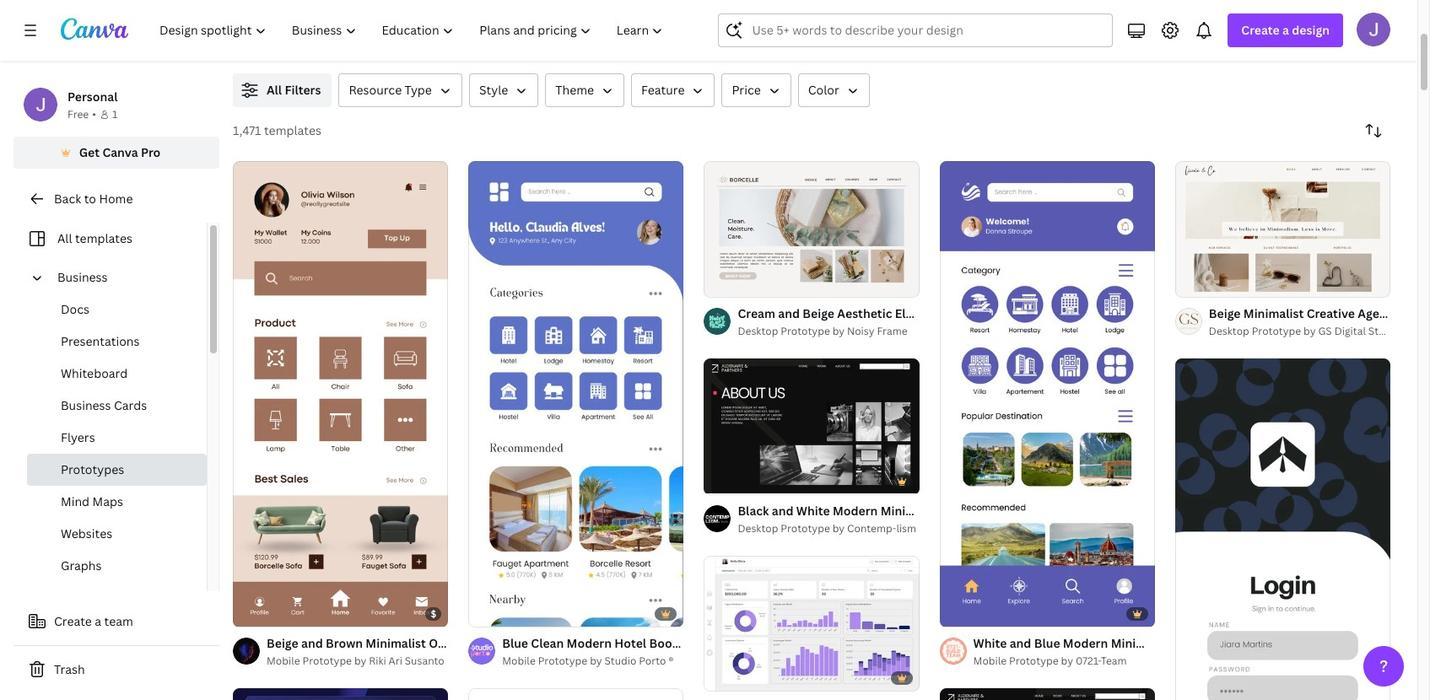 Task type: vqa. For each thing, say whether or not it's contained in the screenshot.
Red
no



Task type: locate. For each thing, give the bounding box(es) containing it.
modern
[[567, 635, 612, 651]]

booking
[[650, 635, 696, 651]]

business
[[57, 269, 108, 285], [61, 398, 111, 414]]

1 vertical spatial business
[[61, 398, 111, 414]]

1 inside 1 of 5 link
[[716, 277, 721, 289]]

trash link
[[14, 653, 219, 687]]

by inside blue clean modern hotel booking mobile prototype mobile prototype by studio porto ®
[[590, 654, 602, 668]]

feature
[[642, 82, 685, 98]]

prototype
[[781, 324, 830, 338], [1252, 324, 1302, 338], [781, 521, 830, 536], [741, 635, 799, 651], [303, 654, 352, 668], [538, 654, 588, 668], [1010, 654, 1059, 668]]

desktop inside 'link'
[[738, 324, 779, 338]]

desktop for desktop prototype by contemp-lism
[[738, 521, 779, 536]]

studio for agency
[[1369, 324, 1401, 338]]

studio down agency at the right top
[[1369, 324, 1401, 338]]

all inside button
[[267, 82, 282, 98]]

studio
[[1369, 324, 1401, 338], [605, 654, 637, 668]]

all left filters
[[267, 82, 282, 98]]

$
[[431, 608, 437, 620]]

0 vertical spatial all
[[267, 82, 282, 98]]

jacob simon image
[[1357, 13, 1391, 46]]

agency
[[1358, 305, 1401, 321]]

a left the design
[[1283, 22, 1290, 38]]

0 horizontal spatial 1
[[112, 107, 118, 122]]

1 vertical spatial templates
[[75, 230, 132, 246]]

prototypes
[[61, 462, 124, 478]]

by left contemp-
[[833, 521, 845, 536]]

studio inside beige minimalist creative agency webs desktop prototype by gs digital studio
[[1369, 324, 1401, 338]]

0 vertical spatial create
[[1242, 22, 1280, 38]]

mobile right booking
[[699, 635, 739, 651]]

by
[[833, 324, 845, 338], [1304, 324, 1316, 338], [833, 521, 845, 536], [354, 654, 367, 668], [590, 654, 602, 668], [1061, 654, 1074, 668]]

1,471
[[233, 122, 261, 138]]

1 horizontal spatial a
[[1283, 22, 1290, 38]]

by down modern
[[590, 654, 602, 668]]

back to home link
[[14, 182, 219, 216]]

whiteboard
[[61, 365, 128, 382]]

1 for 1 of 5
[[716, 277, 721, 289]]

mind maps link
[[27, 486, 207, 518]]

all
[[267, 82, 282, 98], [57, 230, 72, 246]]

5
[[735, 277, 740, 289]]

top level navigation element
[[149, 14, 678, 47]]

mind
[[61, 494, 90, 510]]

1 of 5
[[716, 277, 740, 289]]

a left team
[[95, 614, 101, 630]]

graphs link
[[27, 550, 207, 582]]

templates
[[264, 122, 322, 138], [75, 230, 132, 246]]

theme button
[[546, 73, 625, 107]]

0 horizontal spatial all
[[57, 230, 72, 246]]

beige minimalist creative agency webs link
[[1209, 305, 1431, 323]]

1 for 1
[[112, 107, 118, 122]]

home
[[99, 191, 133, 207]]

studio inside blue clean modern hotel booking mobile prototype mobile prototype by studio porto ®
[[605, 654, 637, 668]]

get
[[79, 144, 100, 160]]

create inside button
[[54, 614, 92, 630]]

desktop prototype by gs digital studio link
[[1209, 323, 1401, 340]]

0 vertical spatial 1
[[112, 107, 118, 122]]

grey and purple modern business dashboard app desktop prototype image
[[704, 556, 920, 691]]

back to home
[[54, 191, 133, 207]]

beige minimalist creative agency website desktop prototype image
[[1176, 162, 1391, 296]]

a
[[1283, 22, 1290, 38], [95, 614, 101, 630]]

1 horizontal spatial create
[[1242, 22, 1280, 38]]

1 left of
[[716, 277, 721, 289]]

1 horizontal spatial 1
[[716, 277, 721, 289]]

flyers link
[[27, 422, 207, 454]]

minimalist
[[1244, 305, 1304, 321]]

blue
[[502, 635, 528, 651]]

1 horizontal spatial all
[[267, 82, 282, 98]]

by left riki
[[354, 654, 367, 668]]

create left the design
[[1242, 22, 1280, 38]]

all for all templates
[[57, 230, 72, 246]]

Search search field
[[752, 14, 1103, 46]]

create left team
[[54, 614, 92, 630]]

create for create a design
[[1242, 22, 1280, 38]]

login page wireframe mobile ui prototype image
[[1176, 359, 1391, 701]]

Sort by button
[[1357, 114, 1391, 148]]

prototype inside 'link'
[[781, 324, 830, 338]]

desktop prototype by contemp-lism
[[738, 521, 917, 536]]

desktop prototype by contemp-lism link
[[738, 520, 920, 537]]

0 vertical spatial templates
[[264, 122, 322, 138]]

beige minimalist creative agency webs desktop prototype by gs digital studio
[[1209, 305, 1431, 338]]

by inside beige minimalist creative agency webs desktop prototype by gs digital studio
[[1304, 324, 1316, 338]]

1 vertical spatial studio
[[605, 654, 637, 668]]

filters
[[285, 82, 321, 98]]

graphs
[[61, 558, 102, 574]]

0721-
[[1076, 654, 1101, 668]]

0 vertical spatial business
[[57, 269, 108, 285]]

a for team
[[95, 614, 101, 630]]

free •
[[68, 107, 96, 122]]

desktop
[[738, 324, 779, 338], [1209, 324, 1250, 338], [738, 521, 779, 536]]

0 horizontal spatial create
[[54, 614, 92, 630]]

0 horizontal spatial templates
[[75, 230, 132, 246]]

of
[[723, 277, 733, 289]]

price
[[732, 82, 761, 98]]

1 horizontal spatial studio
[[1369, 324, 1401, 338]]

business up docs
[[57, 269, 108, 285]]

ari
[[389, 654, 403, 668]]

style button
[[469, 73, 539, 107]]

1 of 5 link
[[704, 161, 920, 297]]

create a design
[[1242, 22, 1330, 38]]

all for all filters
[[267, 82, 282, 98]]

business up the flyers
[[61, 398, 111, 414]]

by inside 'link'
[[833, 324, 845, 338]]

desktop prototype by noisy frame link
[[738, 323, 920, 340]]

create
[[1242, 22, 1280, 38], [54, 614, 92, 630]]

by left gs
[[1304, 324, 1316, 338]]

1 horizontal spatial templates
[[264, 122, 322, 138]]

0 horizontal spatial a
[[95, 614, 101, 630]]

create inside dropdown button
[[1242, 22, 1280, 38]]

1 vertical spatial create
[[54, 614, 92, 630]]

1 vertical spatial 1
[[716, 277, 721, 289]]

mobile
[[699, 635, 739, 651], [267, 654, 300, 668], [502, 654, 536, 668], [974, 654, 1007, 668]]

mobile prototype by studio porto ® link
[[502, 653, 684, 670]]

all down "back"
[[57, 230, 72, 246]]

0 vertical spatial a
[[1283, 22, 1290, 38]]

0 vertical spatial studio
[[1369, 324, 1401, 338]]

1 right •
[[112, 107, 118, 122]]

team
[[104, 614, 133, 630]]

1 vertical spatial a
[[95, 614, 101, 630]]

business for business cards
[[61, 398, 111, 414]]

None search field
[[719, 14, 1114, 47]]

porto
[[639, 654, 666, 668]]

noisy
[[848, 324, 875, 338]]

mobile prototype by riki ari susanto link
[[267, 653, 448, 670]]

mobile prototype by riki ari susanto
[[267, 654, 445, 668]]

team
[[1101, 654, 1127, 668]]

lism
[[897, 521, 917, 536]]

all filters
[[267, 82, 321, 98]]

by left noisy
[[833, 324, 845, 338]]

type
[[405, 82, 432, 98]]

hotel
[[615, 635, 647, 651]]

1 vertical spatial all
[[57, 230, 72, 246]]

templates down all filters
[[264, 122, 322, 138]]

a inside create a design dropdown button
[[1283, 22, 1290, 38]]

business cards
[[61, 398, 147, 414]]

1
[[112, 107, 118, 122], [716, 277, 721, 289]]

black and white modern minimalist creative portfolio about us page website design prototype image
[[704, 359, 920, 494]]

studio down hotel
[[605, 654, 637, 668]]

trash
[[54, 662, 85, 678]]

0 horizontal spatial studio
[[605, 654, 637, 668]]

a inside create a team button
[[95, 614, 101, 630]]

by left 0721-
[[1061, 654, 1074, 668]]

digital
[[1335, 324, 1367, 338]]

•
[[92, 107, 96, 122]]

templates down back to home
[[75, 230, 132, 246]]

get canva pro
[[79, 144, 161, 160]]

webs
[[1403, 305, 1431, 321]]



Task type: describe. For each thing, give the bounding box(es) containing it.
websites link
[[27, 518, 207, 550]]

frame
[[877, 324, 908, 338]]

personal
[[68, 89, 118, 105]]

studio for hotel
[[605, 654, 637, 668]]

get canva pro button
[[14, 137, 219, 169]]

dark blue and purple modern marketing blog desktop prototype image
[[233, 689, 448, 701]]

templates for all templates
[[75, 230, 132, 246]]

business for business
[[57, 269, 108, 285]]

all templates link
[[24, 223, 197, 255]]

blue clean modern hotel booking mobile prototype mobile prototype by studio porto ®
[[502, 635, 799, 668]]

all filters button
[[233, 73, 332, 107]]

blue clean modern hotel booking mobile prototype image
[[469, 161, 684, 627]]

whiteboard link
[[27, 358, 207, 390]]

1,471 templates
[[233, 122, 322, 138]]

feature button
[[631, 73, 715, 107]]

free
[[68, 107, 89, 122]]

to
[[84, 191, 96, 207]]

by for desktop prototype by contemp-lism
[[833, 521, 845, 536]]

docs link
[[27, 294, 207, 326]]

presentations
[[61, 333, 140, 349]]

susanto
[[405, 654, 445, 668]]

create for create a team
[[54, 614, 92, 630]]

clean
[[531, 635, 564, 651]]

canva
[[102, 144, 138, 160]]

black and white minimalist interior company desktop prototype image
[[469, 689, 684, 701]]

price button
[[722, 73, 792, 107]]

beige
[[1209, 305, 1241, 321]]

color
[[808, 82, 840, 98]]

style
[[479, 82, 508, 98]]

blue clean modern hotel booking mobile prototype link
[[502, 635, 799, 653]]

contemp-
[[848, 521, 897, 536]]

mobile up dark blue and purple modern marketing blog desktop prototype 'image'
[[267, 654, 300, 668]]

create a team
[[54, 614, 133, 630]]

websites
[[61, 526, 112, 542]]

desktop inside beige minimalist creative agency webs desktop prototype by gs digital studio
[[1209, 324, 1250, 338]]

white and blue modern minimalist hotel booking mobile prototype image
[[940, 161, 1155, 627]]

all templates
[[57, 230, 132, 246]]

black and white modern minimalist creative portfolio website design prototype image
[[940, 689, 1155, 701]]

mind maps
[[61, 494, 123, 510]]

mobile up black and white modern minimalist creative portfolio website design prototype image
[[974, 654, 1007, 668]]

prototype templates image
[[1031, 0, 1391, 53]]

desktop prototype by noisy frame
[[738, 324, 908, 338]]

back
[[54, 191, 81, 207]]

by for mobile prototype by 0721-team
[[1061, 654, 1074, 668]]

®
[[669, 654, 674, 668]]

creative
[[1307, 305, 1356, 321]]

beige and brown minimalist online shop menu furniture mobile prototype image
[[233, 161, 448, 627]]

presentations link
[[27, 326, 207, 358]]

cream and beige aesthetic elegant online portfolio shop desktop prototype image
[[704, 162, 920, 296]]

desktop for desktop prototype by noisy frame
[[738, 324, 779, 338]]

create a team button
[[14, 605, 219, 639]]

resource type button
[[339, 73, 462, 107]]

resource type
[[349, 82, 432, 98]]

by for desktop prototype by noisy frame
[[833, 324, 845, 338]]

docs
[[61, 301, 90, 317]]

business cards link
[[27, 390, 207, 422]]

design
[[1293, 22, 1330, 38]]

color button
[[798, 73, 870, 107]]

create a design button
[[1228, 14, 1344, 47]]

mobile prototype by 0721-team
[[974, 654, 1127, 668]]

resource
[[349, 82, 402, 98]]

flyers
[[61, 430, 95, 446]]

theme
[[556, 82, 594, 98]]

riki
[[369, 654, 386, 668]]

templates for 1,471 templates
[[264, 122, 322, 138]]

mobile down blue
[[502, 654, 536, 668]]

prototype inside beige minimalist creative agency webs desktop prototype by gs digital studio
[[1252, 324, 1302, 338]]

pro
[[141, 144, 161, 160]]

business link
[[51, 262, 197, 294]]

gs
[[1319, 324, 1333, 338]]

by for mobile prototype by riki ari susanto
[[354, 654, 367, 668]]

a for design
[[1283, 22, 1290, 38]]

mobile prototype by 0721-team link
[[974, 653, 1155, 670]]

cards
[[114, 398, 147, 414]]



